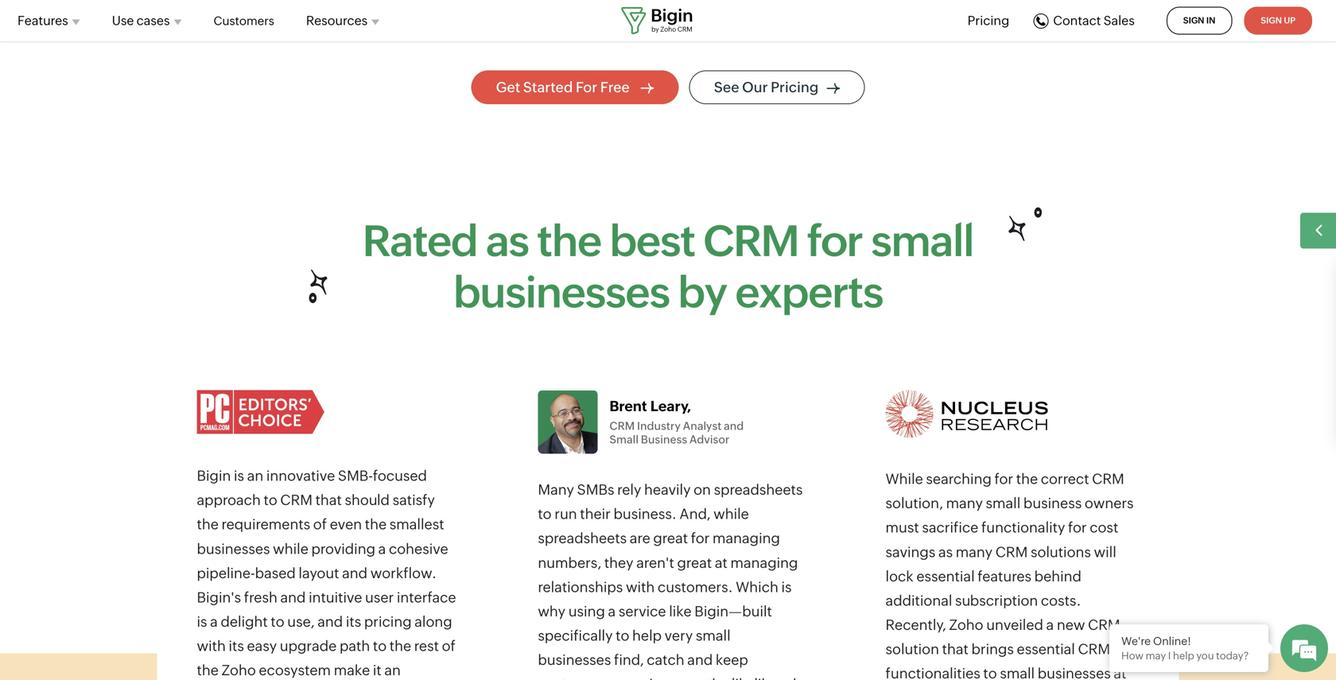 Task type: locate. For each thing, give the bounding box(es) containing it.
small inside many smbs rely heavily on spreadsheets to run their business. and, while spreadsheets are great for managing numbers, they aren't great at managing relationships with customers. which is why using a service like bigin—built specifically to help very small businesses find, catch and keep customers—can improve the li
[[696, 628, 731, 644]]

of right rest
[[442, 638, 456, 654]]

in
[[1207, 16, 1216, 25]]

2 vertical spatial is
[[197, 614, 207, 630]]

1 horizontal spatial as
[[939, 544, 953, 560]]

and up improve at the bottom
[[688, 652, 713, 668]]

crm down the innovative
[[280, 492, 313, 508]]

resources
[[306, 13, 368, 28]]

1 horizontal spatial with
[[626, 579, 655, 595]]

1 vertical spatial spreadsheets
[[538, 530, 627, 547]]

path
[[340, 638, 370, 654]]

many down sacrifice
[[956, 544, 993, 560]]

find,
[[614, 652, 644, 668]]

zoho
[[949, 617, 984, 633], [222, 662, 256, 679]]

0 horizontal spatial that
[[315, 492, 342, 508]]

managing up which
[[731, 555, 798, 571]]

0 vertical spatial help
[[632, 628, 662, 644]]

focused
[[373, 468, 427, 484]]

0 vertical spatial businesses
[[453, 268, 670, 317]]

1 vertical spatial great
[[677, 555, 712, 571]]

1 vertical spatial help
[[1173, 650, 1195, 662]]

crm up 'by'
[[703, 216, 799, 266]]

of left the even
[[313, 516, 327, 533]]

rely
[[617, 482, 641, 498]]

get started for free link
[[471, 70, 679, 104]]

1 horizontal spatial essential
[[1017, 641, 1075, 658]]

industry
[[637, 420, 681, 432]]

to down brings
[[984, 666, 997, 680]]

help down the service
[[632, 628, 662, 644]]

zoho inside the while searching for the correct crm solution, many small business owners must sacrifice functionality for cost savings as many crm solutions will lock essential features behind additional subscription costs. recently, zoho unveiled a new crm solution that brings essential crm functionalities to small busin
[[949, 617, 984, 633]]

get
[[496, 79, 520, 95]]

its
[[346, 614, 361, 630], [229, 638, 244, 654]]

1 horizontal spatial help
[[1173, 650, 1195, 662]]

small
[[871, 216, 974, 266], [986, 495, 1021, 512], [696, 628, 731, 644], [1000, 666, 1035, 680]]

spreadsheets right on
[[714, 482, 803, 498]]

to
[[264, 492, 277, 508], [538, 506, 552, 522], [271, 614, 284, 630], [616, 628, 630, 644], [373, 638, 387, 654], [984, 666, 997, 680]]

0 vertical spatial managing
[[713, 530, 780, 547]]

aren't
[[637, 555, 674, 571]]

online!
[[1153, 635, 1191, 648]]

upgrade
[[280, 638, 337, 654]]

1 vertical spatial businesses
[[197, 541, 270, 557]]

1 horizontal spatial that
[[942, 641, 969, 658]]

unveiled
[[987, 617, 1044, 633]]

use
[[112, 13, 134, 28]]

pricing
[[968, 13, 1010, 28], [771, 79, 819, 95]]

savings
[[886, 544, 936, 560]]

0 vertical spatial pricing
[[968, 13, 1010, 28]]

with down delight
[[197, 638, 226, 654]]

customers link
[[214, 5, 274, 37]]

keep
[[716, 652, 748, 668]]

0 vertical spatial that
[[315, 492, 342, 508]]

sign up link
[[1244, 7, 1313, 35]]

lock
[[886, 568, 914, 585]]

a up workflow.
[[378, 541, 386, 557]]

many smbs rely heavily on spreadsheets to run their business. and, while spreadsheets are great for managing numbers, they aren't great at managing relationships with customers. which is why using a service like bigin—built specifically to help very small businesses find, catch and keep customers—can improve the li
[[538, 482, 803, 680]]

that inside the while searching for the correct crm solution, many small business owners must sacrifice functionality for cost savings as many crm solutions will lock essential features behind additional subscription costs. recently, zoho unveiled a new crm solution that brings essential crm functionalities to small busin
[[942, 641, 969, 658]]

providing
[[311, 541, 375, 557]]

2 vertical spatial businesses
[[538, 652, 611, 668]]

as inside the while searching for the correct crm solution, many small business owners must sacrifice functionality for cost savings as many crm solutions will lock essential features behind additional subscription costs. recently, zoho unveiled a new crm solution that brings essential crm functionalities to small busin
[[939, 544, 953, 560]]

0 horizontal spatial help
[[632, 628, 662, 644]]

its left easy
[[229, 638, 244, 654]]

crm inside bigin is an innovative smb-focused approach to crm that should satisfy the requirements of even the smallest businesses while providing a cohesive pipeline-based layout and workflow. bigin's fresh and intuitive user interface is a delight to use, and its pricing along with its easy upgrade path to the rest of the zoho ecosystem ma
[[280, 492, 313, 508]]

is right which
[[782, 579, 792, 595]]

help right the 'i'
[[1173, 650, 1195, 662]]

great
[[653, 530, 688, 547], [677, 555, 712, 571]]

that inside bigin is an innovative smb-focused approach to crm that should satisfy the requirements of even the smallest businesses while providing a cohesive pipeline-based layout and workflow. bigin's fresh and intuitive user interface is a delight to use, and its pricing along with its easy upgrade path to the rest of the zoho ecosystem ma
[[315, 492, 342, 508]]

while up based in the bottom left of the page
[[273, 541, 309, 557]]

essential up additional
[[917, 568, 975, 585]]

experts
[[735, 268, 883, 317]]

to left use,
[[271, 614, 284, 630]]

of
[[313, 516, 327, 533], [442, 638, 456, 654]]

spreadsheets up numbers,
[[538, 530, 627, 547]]

pipeline-
[[197, 565, 255, 581]]

numbers,
[[538, 555, 602, 571]]

1 vertical spatial of
[[442, 638, 456, 654]]

essential
[[917, 568, 975, 585], [1017, 641, 1075, 658]]

even
[[330, 516, 362, 533]]

businesses inside many smbs rely heavily on spreadsheets to run their business. and, while spreadsheets are great for managing numbers, they aren't great at managing relationships with customers. which is why using a service like bigin—built specifically to help very small businesses find, catch and keep customers—can improve the li
[[538, 652, 611, 668]]

managing up 'at'
[[713, 530, 780, 547]]

1 vertical spatial while
[[273, 541, 309, 557]]

to up requirements
[[264, 492, 277, 508]]

crm up features
[[996, 544, 1028, 560]]

while searching for the correct crm solution, many small business owners must sacrifice functionality for cost savings as many crm solutions will lock essential features behind additional subscription costs. recently, zoho unveiled a new crm solution that brings essential crm functionalities to small busin
[[886, 471, 1134, 680]]

today?
[[1216, 650, 1249, 662]]

0 horizontal spatial essential
[[917, 568, 975, 585]]

spreadsheets
[[714, 482, 803, 498], [538, 530, 627, 547]]

workflow.
[[370, 565, 437, 581]]

1 horizontal spatial pricing
[[968, 13, 1010, 28]]

great up aren't
[[653, 530, 688, 547]]

with up the service
[[626, 579, 655, 595]]

essential down "new"
[[1017, 641, 1075, 658]]

is down bigin's
[[197, 614, 207, 630]]

for left free
[[576, 79, 598, 95]]

must
[[886, 520, 919, 536]]

0 horizontal spatial while
[[273, 541, 309, 557]]

for down the and,
[[691, 530, 710, 547]]

best
[[610, 216, 695, 266]]

1 vertical spatial with
[[197, 638, 226, 654]]

many
[[538, 482, 574, 498]]

1 horizontal spatial its
[[346, 614, 361, 630]]

costs.
[[1041, 593, 1081, 609]]

rest
[[414, 638, 439, 654]]

and up advisor
[[724, 420, 744, 432]]

1 vertical spatial managing
[[731, 555, 798, 571]]

zoho down easy
[[222, 662, 256, 679]]

0 horizontal spatial of
[[313, 516, 327, 533]]

0 vertical spatial with
[[626, 579, 655, 595]]

0 horizontal spatial pricing
[[771, 79, 819, 95]]

a right using
[[608, 603, 616, 620]]

1 horizontal spatial while
[[714, 506, 749, 522]]

1 vertical spatial that
[[942, 641, 969, 658]]

1 horizontal spatial of
[[442, 638, 456, 654]]

0 vertical spatial essential
[[917, 568, 975, 585]]

managing
[[713, 530, 780, 547], [731, 555, 798, 571]]

contact sales
[[1053, 13, 1135, 28]]

up
[[1284, 16, 1296, 25]]

0 vertical spatial is
[[234, 468, 244, 484]]

1 vertical spatial zoho
[[222, 662, 256, 679]]

great up the customers.
[[677, 555, 712, 571]]

see our pricing link
[[689, 70, 865, 104]]

behind
[[1035, 568, 1082, 585]]

a left "new"
[[1047, 617, 1054, 633]]

customers—can
[[538, 676, 647, 680]]

use,
[[287, 614, 315, 630]]

0 horizontal spatial zoho
[[222, 662, 256, 679]]

to left run at the bottom left of the page
[[538, 506, 552, 522]]

the
[[537, 216, 601, 266], [1016, 471, 1038, 487], [197, 516, 219, 533], [365, 516, 387, 533], [390, 638, 411, 654], [197, 662, 219, 679], [707, 676, 729, 680]]

user
[[365, 589, 394, 606]]

many down searching
[[946, 495, 983, 512]]

customers.
[[658, 579, 733, 595]]

0 vertical spatial while
[[714, 506, 749, 522]]

crm up small
[[610, 420, 635, 432]]

help
[[632, 628, 662, 644], [1173, 650, 1195, 662]]

cases
[[137, 13, 170, 28]]

while right the and,
[[714, 506, 749, 522]]

1 vertical spatial as
[[939, 544, 953, 560]]

with
[[626, 579, 655, 595], [197, 638, 226, 654]]

as inside rated as the best crm for small businesses by experts
[[486, 216, 529, 266]]

with inside bigin is an innovative smb-focused approach to crm that should satisfy the requirements of even the smallest businesses while providing a cohesive pipeline-based layout and workflow. bigin's fresh and intuitive user interface is a delight to use, and its pricing along with its easy upgrade path to the rest of the zoho ecosystem ma
[[197, 638, 226, 654]]

i
[[1168, 650, 1171, 662]]

0 vertical spatial many
[[946, 495, 983, 512]]

is
[[234, 468, 244, 484], [782, 579, 792, 595], [197, 614, 207, 630]]

recently,
[[886, 617, 946, 633]]

0 vertical spatial zoho
[[949, 617, 984, 633]]

0 horizontal spatial with
[[197, 638, 226, 654]]

help inside many smbs rely heavily on spreadsheets to run their business. and, while spreadsheets are great for managing numbers, they aren't great at managing relationships with customers. which is why using a service like bigin—built specifically to help very small businesses find, catch and keep customers—can improve the li
[[632, 628, 662, 644]]

0 horizontal spatial its
[[229, 638, 244, 654]]

0 horizontal spatial as
[[486, 216, 529, 266]]

1 horizontal spatial spreadsheets
[[714, 482, 803, 498]]

that up functionalities
[[942, 641, 969, 658]]

and inside many smbs rely heavily on spreadsheets to run their business. and, while spreadsheets are great for managing numbers, they aren't great at managing relationships with customers. which is why using a service like bigin—built specifically to help very small businesses find, catch and keep customers—can improve the li
[[688, 652, 713, 668]]

crm up owners
[[1092, 471, 1125, 487]]

1 vertical spatial its
[[229, 638, 244, 654]]

for up experts in the top right of the page
[[807, 216, 863, 266]]

1 horizontal spatial zoho
[[949, 617, 984, 633]]

cohesive
[[389, 541, 448, 557]]

businesses inside rated as the best crm for small businesses by experts
[[453, 268, 670, 317]]

zoho up brings
[[949, 617, 984, 633]]

that up the even
[[315, 492, 342, 508]]

solution
[[886, 641, 939, 658]]

sign up
[[1261, 16, 1296, 25]]

and up use,
[[280, 589, 306, 606]]

is left 'an'
[[234, 468, 244, 484]]

customers
[[214, 14, 274, 28]]

may
[[1146, 650, 1166, 662]]

a down bigin's
[[210, 614, 218, 630]]

and
[[724, 420, 744, 432], [342, 565, 368, 581], [280, 589, 306, 606], [318, 614, 343, 630], [688, 652, 713, 668]]

rated as the best crm for small businesses by experts
[[363, 216, 974, 317]]

0 vertical spatial great
[[653, 530, 688, 547]]

free
[[600, 79, 630, 95]]

a inside the while searching for the correct crm solution, many small business owners must sacrifice functionality for cost savings as many crm solutions will lock essential features behind additional subscription costs. recently, zoho unveiled a new crm solution that brings essential crm functionalities to small busin
[[1047, 617, 1054, 633]]

2 horizontal spatial is
[[782, 579, 792, 595]]

new
[[1057, 617, 1085, 633]]

0 vertical spatial as
[[486, 216, 529, 266]]

smbs
[[577, 482, 615, 498]]

its up path
[[346, 614, 361, 630]]

1 vertical spatial is
[[782, 579, 792, 595]]

correct
[[1041, 471, 1089, 487]]



Task type: describe. For each thing, give the bounding box(es) containing it.
0 vertical spatial spreadsheets
[[714, 482, 803, 498]]

crm inside brent leary, crm industry analyst and small business advisor
[[610, 420, 635, 432]]

run
[[555, 506, 577, 522]]

0 horizontal spatial is
[[197, 614, 207, 630]]

and down providing
[[342, 565, 368, 581]]

requirements
[[222, 516, 310, 533]]

layout
[[299, 565, 339, 581]]

owners
[[1085, 495, 1134, 512]]

is inside many smbs rely heavily on spreadsheets to run their business. and, while spreadsheets are great for managing numbers, they aren't great at managing relationships with customers. which is why using a service like bigin—built specifically to help very small businesses find, catch and keep customers—can improve the li
[[782, 579, 792, 595]]

relationships
[[538, 579, 623, 595]]

while
[[886, 471, 923, 487]]

improve
[[650, 676, 704, 680]]

pricing link
[[968, 11, 1010, 30]]

use cases
[[112, 13, 170, 28]]

to right path
[[373, 638, 387, 654]]

features
[[978, 568, 1032, 585]]

approach
[[197, 492, 261, 508]]

brings
[[972, 641, 1014, 658]]

intuitive
[[309, 589, 362, 606]]

you
[[1197, 650, 1214, 662]]

see
[[714, 79, 740, 95]]

at
[[715, 555, 728, 571]]

brent
[[610, 398, 647, 414]]

features
[[18, 13, 68, 28]]

get started for free
[[496, 79, 633, 95]]

by
[[678, 268, 727, 317]]

pricing
[[364, 614, 412, 630]]

we're
[[1122, 635, 1151, 648]]

sales
[[1104, 13, 1135, 28]]

to up find, on the left of the page
[[616, 628, 630, 644]]

the inside rated as the best crm for small businesses by experts
[[537, 216, 601, 266]]

sacrifice
[[922, 520, 979, 536]]

solution,
[[886, 495, 943, 512]]

started
[[523, 79, 573, 95]]

and down intuitive
[[318, 614, 343, 630]]

the inside many smbs rely heavily on spreadsheets to run their business. and, while spreadsheets are great for managing numbers, they aren't great at managing relationships with customers. which is why using a service like bigin—built specifically to help very small businesses find, catch and keep customers—can improve the li
[[707, 676, 729, 680]]

based
[[255, 565, 296, 581]]

business
[[1024, 495, 1082, 512]]

for inside many smbs rely heavily on spreadsheets to run their business. and, while spreadsheets are great for managing numbers, they aren't great at managing relationships with customers. which is why using a service like bigin—built specifically to help very small businesses find, catch and keep customers—can improve the li
[[691, 530, 710, 547]]

for inside rated as the best crm for small businesses by experts
[[807, 216, 863, 266]]

crm right "new"
[[1088, 617, 1121, 633]]

satisfy
[[393, 492, 435, 508]]

0 vertical spatial its
[[346, 614, 361, 630]]

are
[[630, 530, 651, 547]]

sign in link
[[1167, 7, 1232, 35]]

we're online! how may i help you today?
[[1122, 635, 1249, 662]]

a inside many smbs rely heavily on spreadsheets to run their business. and, while spreadsheets are great for managing numbers, they aren't great at managing relationships with customers. which is why using a service like bigin—built specifically to help very small businesses find, catch and keep customers—can improve the li
[[608, 603, 616, 620]]

bigin is an innovative smb-focused approach to crm that should satisfy the requirements of even the smallest businesses while providing a cohesive pipeline-based layout and workflow. bigin's fresh and intuitive user interface is a delight to use, and its pricing along with its easy upgrade path to the rest of the zoho ecosystem ma
[[197, 468, 456, 680]]

business.
[[614, 506, 677, 522]]

functionality
[[982, 520, 1065, 536]]

and inside brent leary, crm industry analyst and small business advisor
[[724, 420, 744, 432]]

while inside bigin is an innovative smb-focused approach to crm that should satisfy the requirements of even the smallest businesses while providing a cohesive pipeline-based layout and workflow. bigin's fresh and intuitive user interface is a delight to use, and its pricing along with its easy upgrade path to the rest of the zoho ecosystem ma
[[273, 541, 309, 557]]

to inside the while searching for the correct crm solution, many small business owners must sacrifice functionality for cost savings as many crm solutions will lock essential features behind additional subscription costs. recently, zoho unveiled a new crm solution that brings essential crm functionalities to small busin
[[984, 666, 997, 680]]

their
[[580, 506, 611, 522]]

ecosystem
[[259, 662, 331, 679]]

for left "cost"
[[1068, 520, 1087, 536]]

on
[[694, 482, 711, 498]]

heavily
[[644, 482, 691, 498]]

1 horizontal spatial is
[[234, 468, 244, 484]]

smb-
[[338, 468, 373, 484]]

small
[[610, 433, 639, 446]]

they
[[604, 555, 634, 571]]

interface
[[397, 589, 456, 606]]

contact
[[1053, 13, 1101, 28]]

with inside many smbs rely heavily on spreadsheets to run their business. and, while spreadsheets are great for managing numbers, they aren't great at managing relationships with customers. which is why using a service like bigin—built specifically to help very small businesses find, catch and keep customers—can improve the li
[[626, 579, 655, 595]]

should
[[345, 492, 390, 508]]

along
[[415, 614, 452, 630]]

1 vertical spatial pricing
[[771, 79, 819, 95]]

delight
[[221, 614, 268, 630]]

brent leary, crm industry analyst and small business advisor
[[610, 398, 744, 446]]

crm inside rated as the best crm for small businesses by experts
[[703, 216, 799, 266]]

for right searching
[[995, 471, 1014, 487]]

innovative
[[266, 468, 335, 484]]

analyst
[[683, 420, 722, 432]]

while inside many smbs rely heavily on spreadsheets to run their business. and, while spreadsheets are great for managing numbers, they aren't great at managing relationships with customers. which is why using a service like bigin—built specifically to help very small businesses find, catch and keep customers—can improve the li
[[714, 506, 749, 522]]

fresh
[[244, 589, 278, 606]]

1 vertical spatial essential
[[1017, 641, 1075, 658]]

the inside the while searching for the correct crm solution, many small business owners must sacrifice functionality for cost savings as many crm solutions will lock essential features behind additional subscription costs. recently, zoho unveiled a new crm solution that brings essential crm functionalities to small busin
[[1016, 471, 1038, 487]]

like
[[669, 603, 692, 620]]

cost
[[1090, 520, 1119, 536]]

help inside we're online! how may i help you today?
[[1173, 650, 1195, 662]]

will
[[1094, 544, 1117, 560]]

for inside get started for free link
[[576, 79, 598, 95]]

sign
[[1261, 16, 1282, 25]]

subscription
[[955, 593, 1038, 609]]

catch
[[647, 652, 685, 668]]

1 vertical spatial many
[[956, 544, 993, 560]]

bigin—built
[[695, 603, 772, 620]]

0 vertical spatial of
[[313, 516, 327, 533]]

small inside rated as the best crm for small businesses by experts
[[871, 216, 974, 266]]

searching
[[926, 471, 992, 487]]

solutions
[[1031, 544, 1091, 560]]

and,
[[680, 506, 711, 522]]

zoho inside bigin is an innovative smb-focused approach to crm that should satisfy the requirements of even the smallest businesses while providing a cohesive pipeline-based layout and workflow. bigin's fresh and intuitive user interface is a delight to use, and its pricing along with its easy upgrade path to the rest of the zoho ecosystem ma
[[222, 662, 256, 679]]

0 horizontal spatial spreadsheets
[[538, 530, 627, 547]]

additional
[[886, 593, 953, 609]]

rated
[[363, 216, 477, 266]]

crm down "new"
[[1078, 641, 1111, 658]]

businesses inside bigin is an innovative smb-focused approach to crm that should satisfy the requirements of even the smallest businesses while providing a cohesive pipeline-based layout and workflow. bigin's fresh and intuitive user interface is a delight to use, and its pricing along with its easy upgrade path to the rest of the zoho ecosystem ma
[[197, 541, 270, 557]]

very
[[665, 628, 693, 644]]

using
[[569, 603, 605, 620]]

advisor
[[690, 433, 730, 446]]

specifically
[[538, 628, 613, 644]]

contact sales link
[[1034, 13, 1135, 28]]



Task type: vqa. For each thing, say whether or not it's contained in the screenshot.
the bottommost "to"
no



